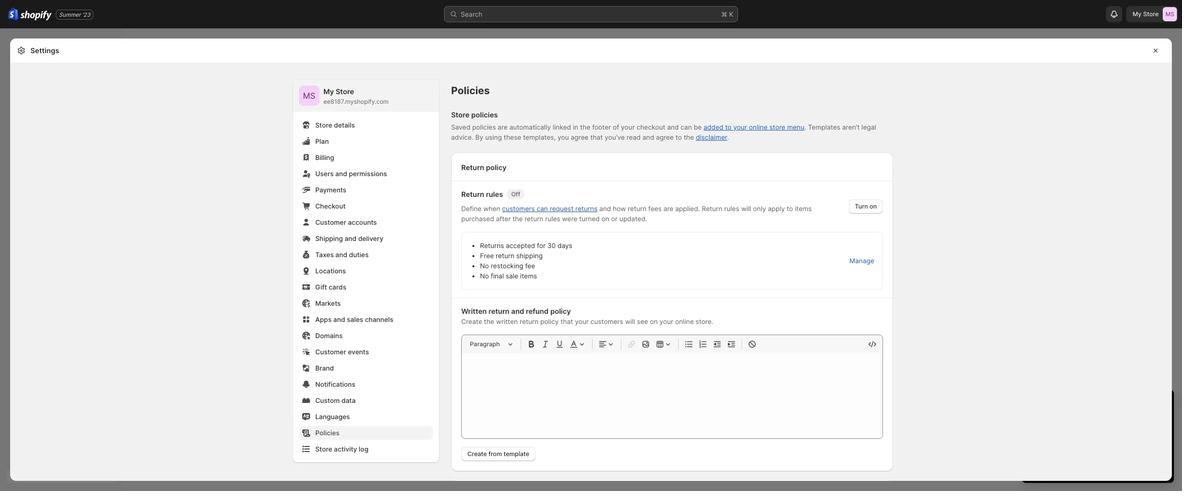 Task type: describe. For each thing, give the bounding box(es) containing it.
create from template button
[[461, 448, 535, 462]]

customer for customer accounts
[[315, 219, 346, 227]]

accounts
[[348, 219, 377, 227]]

my for my store
[[1133, 10, 1142, 18]]

manage
[[850, 257, 875, 265]]

customer accounts
[[315, 219, 377, 227]]

markets link
[[299, 297, 433, 311]]

returns
[[480, 242, 504, 250]]

apply
[[768, 205, 785, 213]]

returns accepted for 30 days free return shipping no restocking fee no final sale items
[[480, 242, 572, 280]]

2 no from the top
[[480, 272, 489, 280]]

on inside 'button'
[[870, 203, 877, 210]]

return up written
[[489, 307, 510, 316]]

0 vertical spatial policy
[[486, 163, 507, 172]]

customer for customer events
[[315, 348, 346, 356]]

customer events link
[[299, 345, 433, 359]]

1 vertical spatial that
[[561, 318, 573, 326]]

my store image
[[1163, 7, 1177, 21]]

define when customers can request returns
[[461, 205, 598, 213]]

channels
[[365, 316, 393, 324]]

fees
[[648, 205, 662, 213]]

the inside and how return fees are applied. return rules will only apply to items purchased after the return rules were turned on or updated.
[[513, 215, 523, 223]]

store inside my store ee8187.myshopify.com
[[336, 87, 354, 96]]

log
[[359, 446, 369, 454]]

the left written
[[484, 318, 494, 326]]

be
[[694, 123, 702, 131]]

written return and refund policy
[[461, 307, 571, 316]]

locations link
[[299, 264, 433, 278]]

2 agree from the left
[[656, 133, 674, 141]]

1 vertical spatial .
[[728, 133, 729, 141]]

policies inside the policies link
[[315, 429, 340, 438]]

advice.
[[451, 133, 474, 141]]

aren't
[[842, 123, 860, 131]]

written
[[496, 318, 518, 326]]

taxes
[[315, 251, 334, 259]]

and inside shipping and delivery link
[[345, 235, 357, 243]]

summer '23 link
[[56, 9, 93, 20]]

linked
[[553, 123, 571, 131]]

settings
[[30, 46, 59, 55]]

turn on button
[[849, 200, 883, 214]]

the inside templates aren't legal advice. by using these templates, you agree that you've read and agree to the
[[684, 133, 694, 141]]

k
[[729, 10, 734, 18]]

refund
[[526, 307, 549, 316]]

returns
[[575, 205, 598, 213]]

of
[[613, 123, 619, 131]]

and inside and how return fees are applied. return rules will only apply to items purchased after the return rules were turned on or updated.
[[599, 205, 611, 213]]

template
[[504, 451, 529, 458]]

plan
[[315, 137, 329, 145]]

applied.
[[675, 205, 700, 213]]

store policies
[[451, 111, 498, 119]]

off
[[511, 191, 520, 198]]

checkout
[[315, 202, 346, 210]]

ee8187.myshopify.com
[[323, 98, 389, 105]]

templates aren't legal advice. by using these templates, you agree that you've read and agree to the
[[451, 123, 876, 141]]

on inside and how return fees are applied. return rules will only apply to items purchased after the return rules were turned on or updated.
[[602, 215, 609, 223]]

policies for saved
[[472, 123, 496, 131]]

these
[[504, 133, 521, 141]]

1 day left in your trial element
[[1022, 417, 1174, 484]]

templates
[[808, 123, 840, 131]]

return policy
[[461, 163, 507, 172]]

store
[[770, 123, 785, 131]]

items inside and how return fees are applied. return rules will only apply to items purchased after the return rules were turned on or updated.
[[795, 205, 812, 213]]

⌘ k
[[721, 10, 734, 18]]

added to your online store menu link
[[704, 123, 805, 131]]

duties
[[349, 251, 369, 259]]

gift cards
[[315, 283, 346, 292]]

0 horizontal spatial are
[[498, 123, 508, 131]]

store activity log
[[315, 446, 369, 454]]

sales
[[347, 316, 363, 324]]

1 horizontal spatial can
[[681, 123, 692, 131]]

create the written return policy that your customers will see on your online store.
[[461, 318, 713, 326]]

languages
[[315, 413, 350, 421]]

read
[[627, 133, 641, 141]]

checkout
[[637, 123, 665, 131]]

my store
[[1133, 10, 1159, 18]]

paragraph
[[470, 341, 500, 348]]

'23
[[82, 11, 90, 18]]

request
[[550, 205, 574, 213]]

store for store details
[[315, 121, 332, 129]]

from
[[489, 451, 502, 458]]

2 vertical spatial on
[[650, 318, 658, 326]]

notifications link
[[299, 378, 433, 392]]

payments link
[[299, 183, 433, 197]]

the right in
[[580, 123, 590, 131]]

turned
[[579, 215, 600, 223]]

and inside users and permissions link
[[335, 170, 347, 178]]

policy for return
[[540, 318, 559, 326]]

0 horizontal spatial shopify image
[[8, 8, 19, 20]]

and inside apps and sales channels link
[[333, 316, 345, 324]]

accepted
[[506, 242, 535, 250]]

apps and sales channels
[[315, 316, 393, 324]]

shipping and delivery link
[[299, 232, 433, 246]]

that inside templates aren't legal advice. by using these templates, you agree that you've read and agree to the
[[590, 133, 603, 141]]

to for the
[[676, 133, 682, 141]]

create from template
[[467, 451, 529, 458]]

domains link
[[299, 329, 433, 343]]

footer
[[592, 123, 611, 131]]

or
[[611, 215, 618, 223]]

policies link
[[299, 426, 433, 441]]

1 horizontal spatial rules
[[545, 215, 560, 223]]

users
[[315, 170, 334, 178]]

store for store policies
[[451, 111, 470, 119]]

using
[[485, 133, 502, 141]]

written
[[461, 307, 487, 316]]

1 vertical spatial customers
[[591, 318, 623, 326]]

will for customers
[[625, 318, 635, 326]]

see
[[637, 318, 648, 326]]



Task type: vqa. For each thing, say whether or not it's contained in the screenshot.
be
yes



Task type: locate. For each thing, give the bounding box(es) containing it.
policy down "refund"
[[540, 318, 559, 326]]

return down define when customers can request returns
[[525, 215, 543, 223]]

1 horizontal spatial customers
[[591, 318, 623, 326]]

1 vertical spatial to
[[676, 133, 682, 141]]

when
[[483, 205, 500, 213]]

details
[[334, 121, 355, 129]]

shopify image
[[8, 8, 19, 20], [20, 11, 52, 21]]

to for your
[[725, 123, 732, 131]]

create
[[461, 318, 482, 326], [467, 451, 487, 458]]

my left my store icon
[[1133, 10, 1142, 18]]

1 vertical spatial will
[[625, 318, 635, 326]]

summer '23
[[59, 11, 90, 18]]

delivery
[[358, 235, 383, 243]]

define
[[461, 205, 482, 213]]

0 horizontal spatial .
[[728, 133, 729, 141]]

1 vertical spatial policy
[[550, 307, 571, 316]]

on right turn at right
[[870, 203, 877, 210]]

are up using
[[498, 123, 508, 131]]

store details link
[[299, 118, 433, 132]]

1 horizontal spatial to
[[725, 123, 732, 131]]

return up updated.
[[628, 205, 647, 213]]

1 vertical spatial can
[[537, 205, 548, 213]]

and up written
[[511, 307, 524, 316]]

0 vertical spatial create
[[461, 318, 482, 326]]

.
[[805, 123, 806, 131], [728, 133, 729, 141]]

custom
[[315, 397, 340, 405]]

0 vertical spatial customer
[[315, 219, 346, 227]]

. down added to your online store menu link at the top
[[728, 133, 729, 141]]

can
[[681, 123, 692, 131], [537, 205, 548, 213]]

and right checkout
[[667, 123, 679, 131]]

return right applied.
[[702, 205, 722, 213]]

0 vertical spatial to
[[725, 123, 732, 131]]

rules down customers can request returns link at top
[[545, 215, 560, 223]]

2 horizontal spatial rules
[[724, 205, 739, 213]]

on right "see"
[[650, 318, 658, 326]]

0 horizontal spatial rules
[[486, 190, 503, 199]]

and right the users
[[335, 170, 347, 178]]

create for create from template
[[467, 451, 487, 458]]

online left store on the top
[[749, 123, 768, 131]]

1 horizontal spatial online
[[749, 123, 768, 131]]

my store ee8187.myshopify.com
[[323, 87, 389, 105]]

and down customer accounts
[[345, 235, 357, 243]]

2 customer from the top
[[315, 348, 346, 356]]

that
[[590, 133, 603, 141], [561, 318, 573, 326]]

items
[[795, 205, 812, 213], [520, 272, 537, 280]]

disclaimer button
[[696, 133, 728, 141]]

shop settings menu element
[[293, 80, 439, 463]]

are inside and how return fees are applied. return rules will only apply to items purchased after the return rules were turned on or updated.
[[664, 205, 674, 213]]

taxes and duties link
[[299, 248, 433, 262]]

0 horizontal spatial will
[[625, 318, 635, 326]]

sale
[[506, 272, 518, 280]]

0 vertical spatial that
[[590, 133, 603, 141]]

1 horizontal spatial items
[[795, 205, 812, 213]]

automatically
[[510, 123, 551, 131]]

0 horizontal spatial policies
[[315, 429, 340, 438]]

1 vertical spatial my
[[323, 87, 334, 96]]

disclaimer .
[[696, 133, 729, 141]]

store for store activity log
[[315, 446, 332, 454]]

0 vertical spatial my
[[1133, 10, 1142, 18]]

and left how
[[599, 205, 611, 213]]

were
[[562, 215, 577, 223]]

purchased
[[461, 215, 494, 223]]

return inside returns accepted for 30 days free return shipping no restocking fee no final sale items
[[496, 252, 515, 260]]

summer
[[59, 11, 81, 18]]

1 customer from the top
[[315, 219, 346, 227]]

agree down checkout
[[656, 133, 674, 141]]

apps
[[315, 316, 332, 324]]

return up return rules
[[461, 163, 484, 172]]

and right taxes
[[336, 251, 347, 259]]

activity
[[334, 446, 357, 454]]

can left be
[[681, 123, 692, 131]]

1 vertical spatial on
[[602, 215, 609, 223]]

customer
[[315, 219, 346, 227], [315, 348, 346, 356]]

online
[[749, 123, 768, 131], [675, 318, 694, 326]]

and inside templates aren't legal advice. by using these templates, you agree that you've read and agree to the
[[643, 133, 654, 141]]

create left from
[[467, 451, 487, 458]]

notifications
[[315, 381, 355, 389]]

and how return fees are applied. return rules will only apply to items purchased after the return rules were turned on or updated.
[[461, 205, 812, 223]]

added
[[704, 123, 723, 131]]

1 horizontal spatial will
[[741, 205, 751, 213]]

fee
[[525, 262, 535, 270]]

1 horizontal spatial policies
[[451, 85, 490, 97]]

0 vertical spatial can
[[681, 123, 692, 131]]

store up plan
[[315, 121, 332, 129]]

store inside store details link
[[315, 121, 332, 129]]

store left my store icon
[[1143, 10, 1159, 18]]

no down 'free'
[[480, 262, 489, 270]]

to right added at the top right of page
[[725, 123, 732, 131]]

0 horizontal spatial online
[[675, 318, 694, 326]]

my store image
[[299, 86, 319, 106]]

0 horizontal spatial to
[[676, 133, 682, 141]]

0 vertical spatial on
[[870, 203, 877, 210]]

store up saved
[[451, 111, 470, 119]]

1 horizontal spatial my
[[1133, 10, 1142, 18]]

to right apply
[[787, 205, 793, 213]]

0 horizontal spatial agree
[[571, 133, 589, 141]]

rules up when
[[486, 190, 503, 199]]

1 vertical spatial create
[[467, 451, 487, 458]]

cards
[[329, 283, 346, 292]]

return for return rules
[[461, 190, 484, 199]]

brand
[[315, 365, 334, 373]]

1 vertical spatial rules
[[724, 205, 739, 213]]

0 vertical spatial no
[[480, 262, 489, 270]]

and right the 'apps'
[[333, 316, 345, 324]]

the right after
[[513, 215, 523, 223]]

1 horizontal spatial that
[[590, 133, 603, 141]]

taxes and duties
[[315, 251, 369, 259]]

return for return policy
[[461, 163, 484, 172]]

0 vertical spatial rules
[[486, 190, 503, 199]]

billing
[[315, 154, 334, 162]]

create for create the written return policy that your customers will see on your online store.
[[461, 318, 482, 326]]

in
[[573, 123, 578, 131]]

to inside and how return fees are applied. return rules will only apply to items purchased after the return rules were turned on or updated.
[[787, 205, 793, 213]]

1 horizontal spatial are
[[664, 205, 674, 213]]

billing link
[[299, 151, 433, 165]]

return up define
[[461, 190, 484, 199]]

my
[[1133, 10, 1142, 18], [323, 87, 334, 96]]

0 horizontal spatial customers
[[502, 205, 535, 213]]

1 vertical spatial return
[[461, 190, 484, 199]]

policy for refund
[[550, 307, 571, 316]]

0 horizontal spatial on
[[602, 215, 609, 223]]

are right fees
[[664, 205, 674, 213]]

customers down off at top
[[502, 205, 535, 213]]

policy right "refund"
[[550, 307, 571, 316]]

customers can request returns link
[[502, 205, 598, 213]]

2 vertical spatial return
[[702, 205, 722, 213]]

create inside button
[[467, 451, 487, 458]]

apps and sales channels link
[[299, 313, 433, 327]]

data
[[342, 397, 356, 405]]

0 vertical spatial return
[[461, 163, 484, 172]]

0 vertical spatial policies
[[471, 111, 498, 119]]

1 horizontal spatial .
[[805, 123, 806, 131]]

2 vertical spatial rules
[[545, 215, 560, 223]]

0 vertical spatial .
[[805, 123, 806, 131]]

will for rules
[[741, 205, 751, 213]]

items down 'fee' at the bottom left
[[520, 272, 537, 280]]

restocking
[[491, 262, 523, 270]]

1 no from the top
[[480, 262, 489, 270]]

on left or
[[602, 215, 609, 223]]

settings dialog
[[10, 39, 1172, 492]]

my for my store ee8187.myshopify.com
[[323, 87, 334, 96]]

and inside taxes and duties link
[[336, 251, 347, 259]]

customer down domains
[[315, 348, 346, 356]]

1 vertical spatial items
[[520, 272, 537, 280]]

1 vertical spatial no
[[480, 272, 489, 280]]

markets
[[315, 300, 341, 308]]

1 vertical spatial policies
[[472, 123, 496, 131]]

1 horizontal spatial shopify image
[[20, 11, 52, 21]]

0 vertical spatial customers
[[502, 205, 535, 213]]

1 vertical spatial online
[[675, 318, 694, 326]]

return down "refund"
[[520, 318, 539, 326]]

policies for store
[[471, 111, 498, 119]]

items right apply
[[795, 205, 812, 213]]

to left "disclaimer" button
[[676, 133, 682, 141]]

days
[[558, 242, 572, 250]]

users and permissions link
[[299, 167, 433, 181]]

will left "see"
[[625, 318, 635, 326]]

payments
[[315, 186, 346, 194]]

are
[[498, 123, 508, 131], [664, 205, 674, 213]]

will inside and how return fees are applied. return rules will only apply to items purchased after the return rules were turned on or updated.
[[741, 205, 751, 213]]

customer events
[[315, 348, 369, 356]]

your
[[621, 123, 635, 131], [733, 123, 747, 131], [575, 318, 589, 326], [660, 318, 673, 326]]

. left templates
[[805, 123, 806, 131]]

policies
[[451, 85, 490, 97], [315, 429, 340, 438]]

items inside returns accepted for 30 days free return shipping no restocking fee no final sale items
[[520, 272, 537, 280]]

create down written
[[461, 318, 482, 326]]

2 vertical spatial to
[[787, 205, 793, 213]]

updated.
[[620, 215, 647, 223]]

0 vertical spatial are
[[498, 123, 508, 131]]

no left final
[[480, 272, 489, 280]]

and
[[667, 123, 679, 131], [643, 133, 654, 141], [335, 170, 347, 178], [599, 205, 611, 213], [345, 235, 357, 243], [336, 251, 347, 259], [511, 307, 524, 316], [333, 316, 345, 324]]

locations
[[315, 267, 346, 275]]

policy down using
[[486, 163, 507, 172]]

brand link
[[299, 361, 433, 376]]

1 horizontal spatial on
[[650, 318, 658, 326]]

1 horizontal spatial agree
[[656, 133, 674, 141]]

return rules
[[461, 190, 503, 199]]

0 vertical spatial will
[[741, 205, 751, 213]]

saved policies are automatically linked in the footer of your checkout and can be added to your online store menu .
[[451, 123, 806, 131]]

and down checkout
[[643, 133, 654, 141]]

return inside and how return fees are applied. return rules will only apply to items purchased after the return rules were turned on or updated.
[[702, 205, 722, 213]]

policies up store policies
[[451, 85, 490, 97]]

0 horizontal spatial my
[[323, 87, 334, 96]]

0 horizontal spatial that
[[561, 318, 573, 326]]

after
[[496, 215, 511, 223]]

saved
[[451, 123, 470, 131]]

can left request
[[537, 205, 548, 213]]

2 horizontal spatial on
[[870, 203, 877, 210]]

2 horizontal spatial to
[[787, 205, 793, 213]]

rules left only
[[724, 205, 739, 213]]

my inside my store ee8187.myshopify.com
[[323, 87, 334, 96]]

shipping
[[516, 252, 543, 260]]

online left store.
[[675, 318, 694, 326]]

my right ms button
[[323, 87, 334, 96]]

free
[[480, 252, 494, 260]]

by
[[475, 133, 483, 141]]

customer down checkout
[[315, 219, 346, 227]]

1 agree from the left
[[571, 133, 589, 141]]

1 vertical spatial customer
[[315, 348, 346, 356]]

0 vertical spatial items
[[795, 205, 812, 213]]

0 vertical spatial policies
[[451, 85, 490, 97]]

0 horizontal spatial items
[[520, 272, 537, 280]]

disclaimer
[[696, 133, 728, 141]]

the down be
[[684, 133, 694, 141]]

store activity log link
[[299, 443, 433, 457]]

0 vertical spatial online
[[749, 123, 768, 131]]

dialog
[[1176, 39, 1182, 482]]

agree down in
[[571, 133, 589, 141]]

⌘
[[721, 10, 727, 18]]

1 vertical spatial are
[[664, 205, 674, 213]]

on
[[870, 203, 877, 210], [602, 215, 609, 223], [650, 318, 658, 326]]

policies down languages
[[315, 429, 340, 438]]

final
[[491, 272, 504, 280]]

store
[[1143, 10, 1159, 18], [336, 87, 354, 96], [451, 111, 470, 119], [315, 121, 332, 129], [315, 446, 332, 454]]

languages link
[[299, 410, 433, 424]]

policy
[[486, 163, 507, 172], [550, 307, 571, 316], [540, 318, 559, 326]]

store up ee8187.myshopify.com
[[336, 87, 354, 96]]

turn
[[855, 203, 868, 210]]

0 horizontal spatial can
[[537, 205, 548, 213]]

to inside templates aren't legal advice. by using these templates, you agree that you've read and agree to the
[[676, 133, 682, 141]]

2 vertical spatial policy
[[540, 318, 559, 326]]

will left only
[[741, 205, 751, 213]]

1 vertical spatial policies
[[315, 429, 340, 438]]

store.
[[696, 318, 713, 326]]

return up restocking
[[496, 252, 515, 260]]

customers left "see"
[[591, 318, 623, 326]]

store left activity
[[315, 446, 332, 454]]



